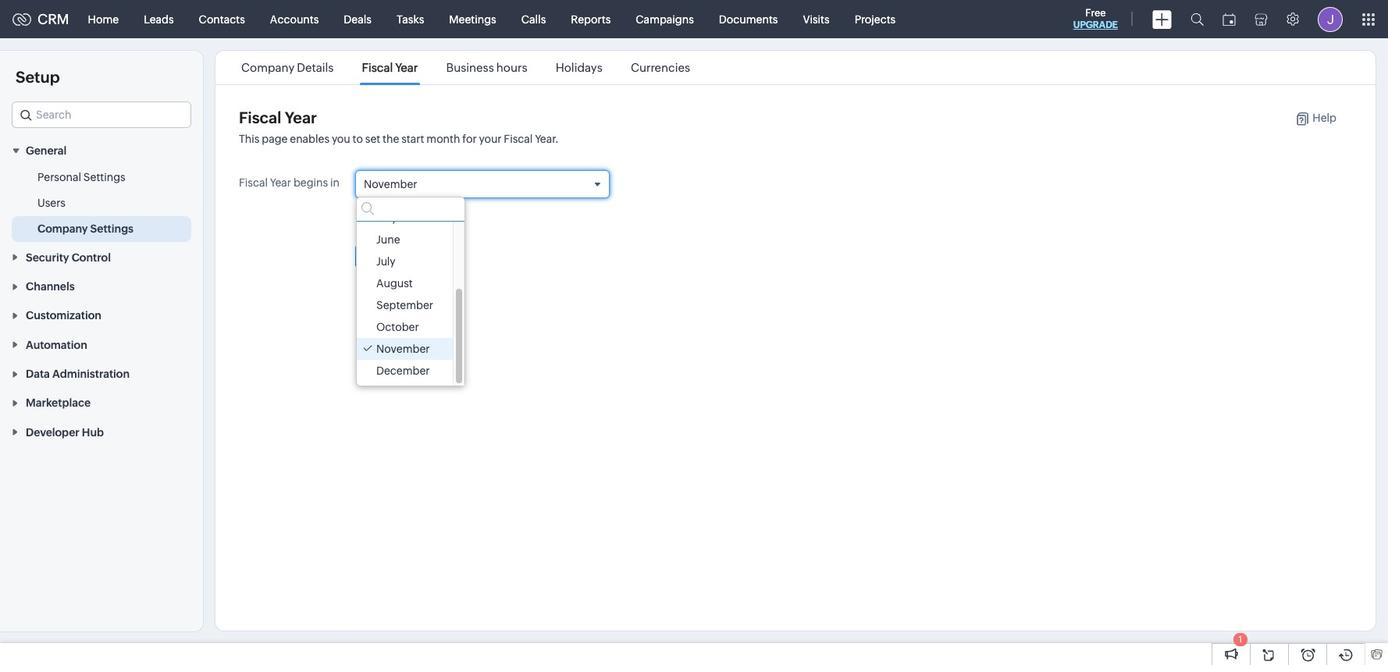 Task type: locate. For each thing, give the bounding box(es) containing it.
accounts link
[[258, 0, 331, 38]]

june
[[376, 234, 400, 246]]

crm link
[[12, 11, 69, 27]]

hours
[[497, 61, 528, 74]]

contacts link
[[186, 0, 258, 38]]

calendar image
[[1223, 13, 1237, 25]]

fiscal down this
[[239, 177, 268, 189]]

0 vertical spatial settings
[[83, 171, 126, 184]]

october
[[376, 321, 419, 334]]

1 vertical spatial november
[[376, 343, 430, 356]]

page
[[262, 133, 288, 145]]

tasks
[[397, 13, 424, 25]]

security control button
[[0, 242, 203, 272]]

logo image
[[12, 13, 31, 25]]

enables
[[290, 133, 330, 145]]

search image
[[1191, 12, 1205, 26]]

you
[[332, 133, 351, 145]]

personal
[[37, 171, 81, 184]]

company details link
[[239, 61, 336, 74]]

developer hub
[[26, 426, 104, 439]]

settings down general "dropdown button"
[[83, 171, 126, 184]]

november up december
[[376, 343, 430, 356]]

begins
[[294, 177, 328, 189]]

upgrade
[[1074, 20, 1119, 30]]

start
[[402, 133, 425, 145]]

fiscal year down tasks
[[362, 61, 418, 74]]

november up 'may'
[[364, 178, 418, 191]]

help
[[1313, 112, 1337, 124]]

customization
[[26, 310, 102, 322]]

leads
[[144, 13, 174, 25]]

for
[[463, 133, 477, 145]]

1 horizontal spatial company
[[241, 61, 295, 74]]

calls link
[[509, 0, 559, 38]]

0 vertical spatial november
[[364, 178, 418, 191]]

your
[[479, 133, 502, 145]]

november
[[364, 178, 418, 191], [376, 343, 430, 356]]

company settings
[[37, 223, 134, 235]]

1 vertical spatial settings
[[90, 223, 134, 235]]

business
[[446, 61, 494, 74]]

settings
[[83, 171, 126, 184], [90, 223, 134, 235]]

create menu image
[[1153, 10, 1173, 29]]

security
[[26, 251, 69, 264]]

personal settings
[[37, 171, 126, 184]]

administration
[[52, 368, 130, 380]]

1 vertical spatial company
[[37, 223, 88, 235]]

business hours
[[446, 61, 528, 74]]

search element
[[1182, 0, 1214, 38]]

automation
[[26, 339, 87, 351]]

year
[[395, 61, 418, 74], [285, 109, 317, 127], [270, 177, 291, 189]]

0 horizontal spatial fiscal year
[[239, 109, 317, 127]]

hub
[[82, 426, 104, 439]]

tree
[[357, 207, 465, 386]]

meetings
[[449, 13, 497, 25]]

home
[[88, 13, 119, 25]]

settings up security control "dropdown button"
[[90, 223, 134, 235]]

fiscal year link
[[360, 61, 421, 74]]

projects link
[[843, 0, 909, 38]]

fiscal
[[362, 61, 393, 74], [239, 109, 282, 127], [504, 133, 533, 145], [239, 177, 268, 189]]

company left details
[[241, 61, 295, 74]]

documents
[[719, 13, 778, 25]]

fiscal year
[[362, 61, 418, 74], [239, 109, 317, 127]]

tasks link
[[384, 0, 437, 38]]

general button
[[0, 136, 203, 165]]

channels button
[[0, 272, 203, 301]]

0 horizontal spatial company
[[37, 223, 88, 235]]

tree containing may
[[357, 207, 465, 386]]

fiscal year up page
[[239, 109, 317, 127]]

meetings link
[[437, 0, 509, 38]]

company inside company settings link
[[37, 223, 88, 235]]

set
[[365, 133, 381, 145]]

year left begins
[[270, 177, 291, 189]]

users
[[37, 197, 66, 210]]

list
[[227, 51, 705, 84]]

details
[[297, 61, 334, 74]]

settings for personal settings
[[83, 171, 126, 184]]

year up enables
[[285, 109, 317, 127]]

november inside field
[[364, 178, 418, 191]]

fiscal year begins in
[[239, 177, 340, 189]]

create menu element
[[1144, 0, 1182, 38]]

1 vertical spatial fiscal year
[[239, 109, 317, 127]]

0 vertical spatial company
[[241, 61, 295, 74]]

security control
[[26, 251, 111, 264]]

fiscal down the deals
[[362, 61, 393, 74]]

visits link
[[791, 0, 843, 38]]

currencies
[[631, 61, 691, 74]]

None field
[[12, 102, 191, 128]]

year.
[[535, 133, 559, 145]]

reports
[[571, 13, 611, 25]]

year down tasks
[[395, 61, 418, 74]]

None search field
[[357, 198, 465, 222]]

company down users link
[[37, 223, 88, 235]]

1 horizontal spatial fiscal year
[[362, 61, 418, 74]]

campaigns
[[636, 13, 694, 25]]

None submit
[[355, 244, 411, 269]]

personal settings link
[[37, 170, 126, 185]]

0 vertical spatial fiscal year
[[362, 61, 418, 74]]



Task type: vqa. For each thing, say whether or not it's contained in the screenshot.
third option from the bottom
no



Task type: describe. For each thing, give the bounding box(es) containing it.
data administration
[[26, 368, 130, 380]]

data administration button
[[0, 359, 203, 388]]

settings for company settings
[[90, 223, 134, 235]]

campaigns link
[[624, 0, 707, 38]]

free upgrade
[[1074, 7, 1119, 30]]

marketplace
[[26, 397, 91, 410]]

visits
[[803, 13, 830, 25]]

the
[[383, 133, 399, 145]]

general region
[[0, 165, 203, 242]]

control
[[72, 251, 111, 264]]

deals
[[344, 13, 372, 25]]

month
[[427, 133, 460, 145]]

customization button
[[0, 301, 203, 330]]

september
[[376, 299, 434, 312]]

leads link
[[131, 0, 186, 38]]

1
[[1240, 635, 1243, 644]]

developer hub button
[[0, 417, 203, 447]]

contacts
[[199, 13, 245, 25]]

home link
[[75, 0, 131, 38]]

accounts
[[270, 13, 319, 25]]

fiscal up this
[[239, 109, 282, 127]]

users link
[[37, 196, 66, 211]]

company settings link
[[37, 221, 134, 237]]

general
[[26, 145, 67, 157]]

company details
[[241, 61, 334, 74]]

currencies link
[[629, 61, 693, 74]]

calls
[[522, 13, 546, 25]]

Search text field
[[12, 102, 191, 127]]

setup
[[16, 68, 60, 86]]

business hours link
[[444, 61, 530, 74]]

crm
[[37, 11, 69, 27]]

in
[[330, 177, 340, 189]]

November field
[[356, 171, 609, 198]]

august
[[376, 277, 413, 290]]

profile element
[[1309, 0, 1353, 38]]

2 vertical spatial year
[[270, 177, 291, 189]]

marketplace button
[[0, 388, 203, 417]]

channels
[[26, 280, 75, 293]]

automation button
[[0, 330, 203, 359]]

documents link
[[707, 0, 791, 38]]

developer
[[26, 426, 80, 439]]

projects
[[855, 13, 896, 25]]

list containing company details
[[227, 51, 705, 84]]

july
[[376, 256, 396, 268]]

holidays link
[[554, 61, 605, 74]]

deals link
[[331, 0, 384, 38]]

fiscal right your at the top left
[[504, 133, 533, 145]]

company for company details
[[241, 61, 295, 74]]

profile image
[[1319, 7, 1344, 32]]

may
[[376, 212, 398, 224]]

help link
[[1281, 112, 1337, 126]]

data
[[26, 368, 50, 380]]

to
[[353, 133, 363, 145]]

this
[[239, 133, 260, 145]]

free
[[1086, 7, 1107, 19]]

this page enables you to set the start month for your fiscal year.
[[239, 133, 559, 145]]

reports link
[[559, 0, 624, 38]]

company for company settings
[[37, 223, 88, 235]]

holidays
[[556, 61, 603, 74]]

december
[[376, 365, 430, 377]]

0 vertical spatial year
[[395, 61, 418, 74]]

1 vertical spatial year
[[285, 109, 317, 127]]



